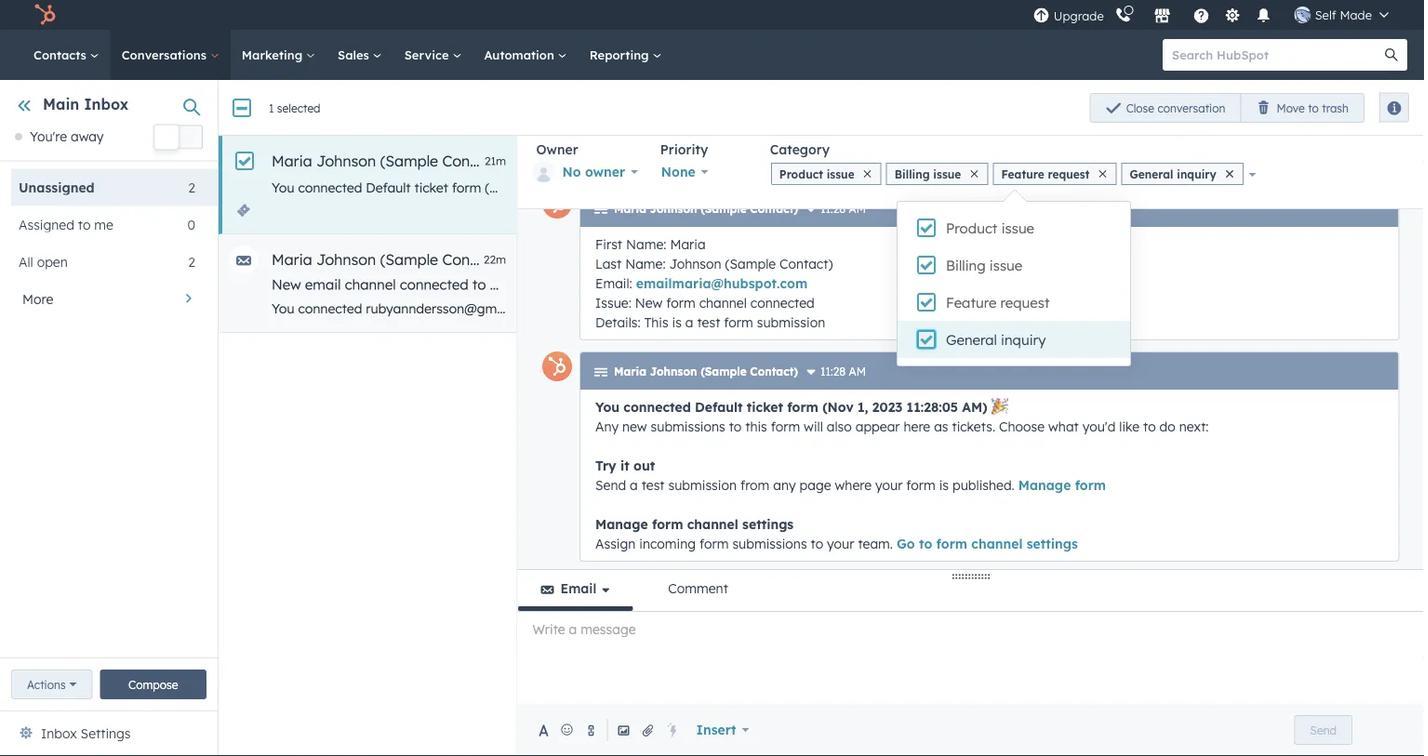 Task type: describe. For each thing, give the bounding box(es) containing it.
first
[[595, 236, 622, 252]]

me
[[94, 216, 113, 232]]

service
[[404, 47, 453, 62]]

send inside form from maria johnson (sample contact) with subject (no subject) row
[[1319, 180, 1350, 196]]

what inside form from maria johnson (sample contact) with subject (no subject) row
[[1097, 180, 1127, 196]]

you for you connected default ticket form (nov 1, 2023 11:28:05 am) any new submissions to this form will also appear here as tickets. choose what you'd like to do next:  try it out  send a test subm
[[272, 180, 295, 196]]

email from maria johnson (sample contact) with subject new email channel connected to hubspot row
[[219, 234, 1424, 333]]

none button
[[660, 160, 721, 181]]

1 vertical spatial email
[[1278, 301, 1312, 317]]

as inside form from maria johnson (sample contact) with subject (no subject) row
[[983, 180, 997, 196]]

settings link
[[1221, 5, 1245, 25]]

settings
[[81, 726, 131, 742]]

insert
[[696, 722, 737, 738]]

you for you connected default ticket form (nov 1, 2023 11:28:05 am) 🎉 any new submissions to this form will also appear here as tickets. choose what you'd like to do next:
[[595, 399, 619, 415]]

2 for all open
[[188, 253, 195, 270]]

contact) inside first name: maria last name: johnson (sample contact) email: emailmaria@hubspot.com issue: new form channel connected details: this is a test form submission
[[779, 255, 833, 272]]

assigned to me
[[19, 216, 113, 232]]

1 horizontal spatial settings
[[1026, 535, 1078, 552]]

2 11:28 am from the top
[[820, 365, 866, 379]]

you connected default ticket form (nov 1, 2023 11:28:05 am) any new submissions to this form will also appear here as tickets. choose what you'd like to do next:  try it out  send a test subm
[[272, 180, 1424, 196]]

do inside form from maria johnson (sample contact) with subject (no subject) row
[[1208, 180, 1224, 196]]

toolbar containing owner
[[533, 141, 1409, 201]]

marketplaces button
[[1143, 0, 1182, 30]]

emailmaria@hubspot.com
[[636, 275, 807, 291]]

close image for billing issue
[[971, 170, 978, 178]]

is inside try it out send a test submission from any page where your form is published. manage form
[[939, 477, 949, 493]]

it inside try it out send a test submission from any page where your form is published. manage form
[[620, 457, 629, 474]]

contact) inside form from maria johnson (sample contact) with subject (no subject) row
[[442, 152, 503, 170]]

no owner button
[[533, 158, 638, 186]]

team.
[[858, 535, 893, 552]]

unassigned
[[19, 179, 95, 195]]

0 horizontal spatial email
[[305, 276, 341, 294]]

you'd inside you connected default ticket form (nov 1, 2023 11:28:05 am) 🎉 any new submissions to this form will also appear here as tickets. choose what you'd like to do next:
[[1082, 418, 1115, 435]]

(sample left 21m
[[380, 152, 438, 170]]

calling icon button
[[1108, 3, 1140, 27]]

1 horizontal spatial general inquiry
[[1130, 167, 1217, 181]]

main
[[43, 95, 79, 114]]

form from maria johnson (sample contact) with subject (no subject) row
[[219, 136, 1424, 234]]

open
[[284, 100, 312, 114]]

main inbox
[[43, 95, 129, 114]]

submissions inside the manage form channel settings assign incoming form submissions to your team. go to form channel settings
[[732, 535, 807, 552]]

billing inside toolbar
[[895, 167, 930, 181]]

1 more info image from the top
[[805, 205, 816, 216]]

inbox settings link
[[41, 723, 131, 745]]

you'd inside form from maria johnson (sample contact) with subject (no subject) row
[[1131, 180, 1164, 196]]

inquiry inside toolbar
[[1177, 167, 1217, 181]]

1 vertical spatial general inquiry
[[946, 331, 1046, 349]]

this
[[644, 314, 668, 330]]

send button
[[1295, 715, 1353, 745]]

1 horizontal spatial inbox
[[84, 95, 129, 114]]

no owner
[[562, 164, 625, 180]]

channel for new email channel connected to hubspot you connected rubyanndersson@gmail.com any new emails sent to this address will also appear here. choose what you'd like to do next:  try it out send yourself an email at <a href = 'mailto
[[345, 276, 396, 294]]

like inside form from maria johnson (sample contact) with subject (no subject) row
[[1168, 180, 1188, 196]]

all
[[19, 253, 33, 270]]

appear for (nov
[[904, 180, 949, 196]]

owner
[[536, 141, 578, 158]]

choose inside form from maria johnson (sample contact) with subject (no subject) row
[[1048, 180, 1093, 196]]

hubspot link
[[22, 4, 70, 26]]

sales link
[[327, 30, 393, 80]]

marketplaces image
[[1154, 8, 1171, 25]]

your inside the manage form channel settings assign incoming form submissions to your team. go to form channel settings
[[827, 535, 854, 552]]

emailmaria@hubspot.com link
[[636, 275, 807, 291]]

contact) down address
[[750, 365, 798, 379]]

inbox settings
[[41, 726, 131, 742]]

maria johnson (sample contact) down none popup button
[[614, 202, 798, 216]]

ruby anderson image
[[1295, 7, 1312, 23]]

manage inside try it out send a test submission from any page where your form is published. manage form
[[1018, 477, 1071, 493]]

do inside you connected default ticket form (nov 1, 2023 11:28:05 am) 🎉 any new submissions to this form will also appear here as tickets. choose what you'd like to do next:
[[1159, 418, 1175, 435]]

a inside try it out send a test submission from any page where your form is published. manage form
[[629, 477, 638, 493]]

move to trash
[[1277, 101, 1349, 115]]

sales
[[338, 47, 373, 62]]

any inside form from maria johnson (sample contact) with subject (no subject) row
[[644, 180, 667, 196]]

1 horizontal spatial feature
[[1002, 167, 1045, 181]]

'mailto
[[1389, 301, 1424, 317]]

settings image
[[1225, 8, 1241, 25]]

general inside toolbar
[[1130, 167, 1174, 181]]

out inside form from maria johnson (sample contact) with subject (no subject) row
[[1295, 180, 1315, 196]]

send inside try it out send a test submission from any page where your form is published. manage form
[[595, 477, 626, 493]]

send group
[[1295, 715, 1353, 745]]

connected inside heading
[[714, 87, 791, 106]]

try inside form from maria johnson (sample contact) with subject (no subject) row
[[1261, 180, 1279, 196]]

email
[[561, 581, 597, 597]]

close conversation
[[1126, 101, 1226, 115]]

try inside new email channel connected to hubspot you connected rubyanndersson@gmail.com any new emails sent to this address will also appear here. choose what you'd like to do next:  try it out send yourself an email at <a href = 'mailto
[[1114, 301, 1132, 317]]

actions button
[[11, 670, 93, 700]]

more
[[22, 291, 53, 307]]

<a
[[1332, 301, 1346, 317]]

contact) down category
[[750, 202, 798, 216]]

appear for hubspot
[[819, 301, 864, 317]]

also for (nov
[[875, 180, 900, 196]]

selected
[[277, 101, 321, 115]]

help button
[[1186, 0, 1218, 30]]

details:
[[595, 314, 640, 330]]

maria johnson (sample contact) down the "open" "group"
[[272, 152, 503, 170]]

contacts
[[33, 47, 90, 62]]

where
[[835, 477, 871, 493]]

0 vertical spatial name:
[[626, 236, 666, 252]]

submissions inside you connected default ticket form (nov 1, 2023 11:28:05 am) 🎉 any new submissions to this form will also appear here as tickets. choose what you'd like to do next:
[[650, 418, 725, 435]]

2 for unassigned
[[188, 179, 195, 195]]

actions
[[27, 678, 66, 692]]

11:28:05 for 🎉
[[906, 399, 958, 415]]

new button
[[1275, 93, 1342, 122]]

email:
[[595, 275, 632, 291]]

close image for product issue
[[864, 170, 872, 178]]

new inside first name: maria last name: johnson (sample contact) email: emailmaria@hubspot.com issue: new form channel connected details: this is a test form submission
[[635, 294, 662, 311]]

calling icon image
[[1115, 7, 1132, 24]]

new inside new email channel connected to hubspot you connected rubyanndersson@gmail.com any new emails sent to this address will also appear here. choose what you'd like to do next:  try it out send yourself an email at <a href = 'mailto
[[572, 301, 597, 317]]

this for (nov
[[794, 180, 816, 196]]

rubyanndersson@gmail.com
[[366, 301, 541, 317]]

connected inside first name: maria last name: johnson (sample contact) email: emailmaria@hubspot.com issue: new form channel connected details: this is a test form submission
[[750, 294, 814, 311]]

do inside new email channel connected to hubspot you connected rubyanndersson@gmail.com any new emails sent to this address will also appear here. choose what you'd like to do next:  try it out send yourself an email at <a href = 'mailto
[[1061, 301, 1077, 317]]

channel inside first name: maria last name: johnson (sample contact) email: emailmaria@hubspot.com issue: new form channel connected details: this is a test form submission
[[699, 294, 747, 311]]

choose inside you connected default ticket form (nov 1, 2023 11:28:05 am) 🎉 any new submissions to this form will also appear here as tickets. choose what you'd like to do next:
[[999, 418, 1045, 435]]

1 vertical spatial feature request
[[946, 294, 1050, 312]]

0 vertical spatial feature request
[[1002, 167, 1090, 181]]

new inside form from maria johnson (sample contact) with subject (no subject) row
[[671, 180, 696, 196]]

1, for 🎉
[[857, 399, 868, 415]]

(sample down address
[[700, 365, 746, 379]]

any inside you connected default ticket form (nov 1, 2023 11:28:05 am) 🎉 any new submissions to this form will also appear here as tickets. choose what you'd like to do next:
[[595, 418, 618, 435]]

self made
[[1315, 7, 1372, 22]]

marketing
[[242, 47, 306, 62]]

hubspot
[[490, 276, 548, 294]]

all open
[[19, 253, 68, 270]]

marketing link
[[231, 30, 327, 80]]

self
[[1315, 7, 1337, 22]]

manage form link
[[1018, 477, 1106, 493]]

new for new form channel connected
[[574, 87, 606, 106]]

product issue inside list box
[[946, 220, 1035, 237]]

1 link opens in a new window image from the top
[[795, 89, 810, 108]]

self made button
[[1284, 0, 1400, 30]]

address
[[715, 301, 764, 317]]

billing issue inside toolbar
[[895, 167, 961, 181]]

close conversation button
[[1090, 93, 1242, 123]]

here.
[[867, 301, 897, 317]]

comment button
[[645, 570, 752, 611]]

0 horizontal spatial settings
[[742, 516, 793, 532]]

you're
[[30, 129, 67, 145]]

group containing close conversation
[[1090, 93, 1365, 123]]

send inside new email channel connected to hubspot you connected rubyanndersson@gmail.com any new emails sent to this address will also appear here. choose what you'd like to do next:  try it out send yourself an email at <a href = 'mailto
[[1172, 301, 1203, 317]]

maria johnson (sample contact) up rubyanndersson@gmail.com
[[272, 250, 503, 269]]

no
[[562, 164, 581, 180]]

🎉
[[991, 399, 1004, 415]]

next: inside form from maria johnson (sample contact) with subject (no subject) row
[[1228, 180, 1257, 196]]

conversations
[[122, 47, 210, 62]]

try inside try it out send a test submission from any page where your form is published. manage form
[[595, 457, 616, 474]]

product inside toolbar
[[780, 167, 823, 181]]

tickets. inside you connected default ticket form (nov 1, 2023 11:28:05 am) 🎉 any new submissions to this form will also appear here as tickets. choose what you'd like to do next:
[[952, 418, 995, 435]]

ticket for you connected default ticket form (nov 1, 2023 11:28:05 am) 🎉 any new submissions to this form will also appear here as tickets. choose what you'd like to do next:
[[746, 399, 783, 415]]

subm
[[1392, 180, 1424, 196]]

(nov for any
[[485, 180, 515, 196]]

next: inside new email channel connected to hubspot you connected rubyanndersson@gmail.com any new emails sent to this address will also appear here. choose what you'd like to do next:  try it out send yourself an email at <a href = 'mailto
[[1081, 301, 1110, 317]]

at
[[1315, 301, 1328, 317]]

am) for 🎉
[[962, 399, 987, 415]]

=
[[1378, 301, 1385, 317]]

assigned
[[19, 216, 74, 232]]

maria inside first name: maria last name: johnson (sample contact) email: emailmaria@hubspot.com issue: new form channel connected details: this is a test form submission
[[670, 236, 705, 252]]

1 vertical spatial inbox
[[41, 726, 77, 742]]

conversations link
[[110, 30, 231, 80]]

product issue inside toolbar
[[780, 167, 855, 181]]

1 vertical spatial request
[[1001, 294, 1050, 312]]

page
[[799, 477, 831, 493]]

0
[[187, 216, 195, 232]]

will for hubspot
[[767, 301, 787, 317]]

notifications image
[[1256, 8, 1273, 25]]

move
[[1277, 101, 1305, 115]]

channel down published.
[[971, 535, 1022, 552]]

email button
[[518, 570, 634, 611]]

it inside new email channel connected to hubspot you connected rubyanndersson@gmail.com any new emails sent to this address will also appear here. choose what you'd like to do next:  try it out send yourself an email at <a href = 'mailto
[[1136, 301, 1144, 317]]

2 11:28 from the top
[[820, 365, 846, 379]]

conversation
[[1158, 101, 1226, 115]]

default for you connected default ticket form (nov 1, 2023 11:28:05 am) any new submissions to this form will also appear here as tickets. choose what you'd like to do next:  try it out  send a test subm
[[366, 180, 411, 196]]

go to form channel settings link
[[896, 535, 1078, 552]]

you'd
[[984, 301, 1017, 317]]



Task type: vqa. For each thing, say whether or not it's contained in the screenshot.
Garebear Orlando icon
no



Task type: locate. For each thing, give the bounding box(es) containing it.
test inside try it out send a test submission from any page where your form is published. manage form
[[641, 477, 664, 493]]

new inside new email channel connected to hubspot you connected rubyanndersson@gmail.com any new emails sent to this address will also appear here. choose what you'd like to do next:  try it out send yourself an email at <a href = 'mailto
[[272, 276, 301, 294]]

settings down manage form link
[[1026, 535, 1078, 552]]

close image
[[864, 170, 872, 178], [971, 170, 978, 178], [1099, 170, 1107, 178]]

this inside you connected default ticket form (nov 1, 2023 11:28:05 am) 🎉 any new submissions to this form will also appear here as tickets. choose what you'd like to do next:
[[745, 418, 767, 435]]

1 2 from the top
[[188, 179, 195, 195]]

channel
[[651, 87, 710, 106], [345, 276, 396, 294], [699, 294, 747, 311], [687, 516, 738, 532], [971, 535, 1022, 552]]

0 vertical spatial it
[[1283, 180, 1291, 196]]

(sample up rubyanndersson@gmail.com
[[380, 250, 438, 269]]

0 vertical spatial next:
[[1228, 180, 1257, 196]]

1 vertical spatial settings
[[1026, 535, 1078, 552]]

0 horizontal spatial here
[[903, 418, 930, 435]]

2 vertical spatial choose
[[999, 418, 1045, 435]]

(sample
[[380, 152, 438, 170], [700, 202, 746, 216], [380, 250, 438, 269], [725, 255, 776, 272], [700, 365, 746, 379]]

2 vertical spatial what
[[1048, 418, 1079, 435]]

(sample inside first name: maria last name: johnson (sample contact) email: emailmaria@hubspot.com issue: new form channel connected details: this is a test form submission
[[725, 255, 776, 272]]

1 horizontal spatial choose
[[999, 418, 1045, 435]]

close image down close conversation button
[[1099, 170, 1107, 178]]

list box containing product issue
[[898, 202, 1130, 366]]

is
[[672, 314, 682, 330], [939, 477, 949, 493]]

submission
[[757, 314, 825, 330], [668, 477, 736, 493]]

you inside you connected default ticket form (nov 1, 2023 11:28:05 am) 🎉 any new submissions to this form will also appear here as tickets. choose what you'd like to do next:
[[595, 399, 619, 415]]

you inside new email channel connected to hubspot you connected rubyanndersson@gmail.com any new emails sent to this address will also appear here. choose what you'd like to do next:  try it out send yourself an email at <a href = 'mailto
[[272, 301, 295, 317]]

send inside button
[[1311, 723, 1337, 737]]

comment
[[668, 581, 728, 597]]

1 horizontal spatial your
[[875, 477, 902, 493]]

request
[[1048, 167, 1090, 181], [1001, 294, 1050, 312]]

issue:
[[595, 294, 631, 311]]

11:28 down new email channel connected to hubspot you connected rubyanndersson@gmail.com any new emails sent to this address will also appear here. choose what you'd like to do next:  try it out send yourself an email at <a href = 'mailto
[[820, 365, 846, 379]]

contact) up new email channel connected to hubspot you connected rubyanndersson@gmail.com any new emails sent to this address will also appear here. choose what you'd like to do next:  try it out send yourself an email at <a href = 'mailto
[[779, 255, 833, 272]]

link opens in a new window image
[[795, 89, 810, 108], [795, 91, 810, 106]]

reporting link
[[578, 30, 673, 80]]

2 vertical spatial it
[[620, 457, 629, 474]]

submissions
[[699, 180, 774, 196], [650, 418, 725, 435], [732, 535, 807, 552]]

search button
[[1376, 39, 1408, 71]]

johnson inside first name: maria last name: johnson (sample contact) email: emailmaria@hubspot.com issue: new form channel connected details: this is a test form submission
[[669, 255, 721, 272]]

here inside you connected default ticket form (nov 1, 2023 11:28:05 am) 🎉 any new submissions to this form will also appear here as tickets. choose what you'd like to do next:
[[903, 418, 930, 435]]

category
[[770, 141, 830, 158]]

2 horizontal spatial it
[[1283, 180, 1291, 196]]

any inside new email channel connected to hubspot you connected rubyanndersson@gmail.com any new emails sent to this address will also appear here. choose what you'd like to do next:  try it out send yourself an email at <a href = 'mailto
[[545, 301, 568, 317]]

0 horizontal spatial tickets.
[[952, 418, 995, 435]]

1 vertical spatial tickets.
[[952, 418, 995, 435]]

ticket
[[414, 180, 448, 196], [746, 399, 783, 415]]

is left published.
[[939, 477, 949, 493]]

test down 'emailmaria@hubspot.com' link
[[697, 314, 720, 330]]

0 vertical spatial 11:28
[[820, 202, 846, 216]]

group up close image on the top right
[[1090, 93, 1365, 123]]

next: inside you connected default ticket form (nov 1, 2023 11:28:05 am) 🎉 any new submissions to this form will also appear here as tickets. choose what you'd like to do next:
[[1179, 418, 1209, 435]]

you'd
[[1131, 180, 1164, 196], [1082, 418, 1115, 435]]

search image
[[1385, 48, 1398, 61]]

more info image down new email channel connected to hubspot you connected rubyanndersson@gmail.com any new emails sent to this address will also appear here. choose what you'd like to do next:  try it out send yourself an email at <a href = 'mailto
[[805, 368, 816, 379]]

2023 inside form from maria johnson (sample contact) with subject (no subject) row
[[531, 180, 560, 196]]

contact) inside email from maria johnson (sample contact) with subject new email channel connected to hubspot row
[[442, 250, 503, 269]]

manage form channel settings assign incoming form submissions to your team. go to form channel settings
[[595, 516, 1078, 552]]

you inside form from maria johnson (sample contact) with subject (no subject) row
[[272, 180, 295, 196]]

product up 'you'd'
[[946, 220, 998, 237]]

2 horizontal spatial what
[[1097, 180, 1127, 196]]

0 horizontal spatial as
[[934, 418, 948, 435]]

group down search "button"
[[1342, 93, 1410, 122]]

this up the from
[[745, 418, 767, 435]]

owner
[[585, 164, 625, 180]]

published.
[[952, 477, 1014, 493]]

a up assign
[[629, 477, 638, 493]]

automation
[[484, 47, 558, 62]]

what inside new email channel connected to hubspot you connected rubyanndersson@gmail.com any new emails sent to this address will also appear here. choose what you'd like to do next:  try it out send yourself an email at <a href = 'mailto
[[950, 301, 980, 317]]

out inside try it out send a test submission from any page where your form is published. manage form
[[633, 457, 655, 474]]

also inside you connected default ticket form (nov 1, 2023 11:28:05 am) 🎉 any new submissions to this form will also appear here as tickets. choose what you'd like to do next:
[[826, 418, 852, 435]]

am down the "you connected default ticket form (nov 1, 2023 11:28:05 am) any new submissions to this form will also appear here as tickets. choose what you'd like to do next:  try it out  send a test subm"
[[849, 202, 866, 216]]

maria johnson (sample contact) down 'this'
[[614, 365, 798, 379]]

new for new email channel connected to hubspot you connected rubyanndersson@gmail.com any new emails sent to this address will also appear here. choose what you'd like to do next:  try it out send yourself an email at <a href = 'mailto
[[272, 276, 301, 294]]

0 vertical spatial product
[[780, 167, 823, 181]]

automation link
[[473, 30, 578, 80]]

billing inside list box
[[946, 257, 986, 274]]

0 vertical spatial here
[[952, 180, 979, 196]]

made
[[1340, 7, 1372, 22]]

2023 inside you connected default ticket form (nov 1, 2023 11:28:05 am) 🎉 any new submissions to this form will also appear here as tickets. choose what you'd like to do next:
[[872, 399, 902, 415]]

is right 'this'
[[672, 314, 682, 330]]

submission inside first name: maria last name: johnson (sample contact) email: emailmaria@hubspot.com issue: new form channel connected details: this is a test form submission
[[757, 314, 825, 330]]

1 horizontal spatial 2023
[[872, 399, 902, 415]]

new for new
[[1291, 100, 1315, 114]]

try
[[1261, 180, 1279, 196], [1114, 301, 1132, 317], [595, 457, 616, 474]]

0 vertical spatial tickets.
[[1001, 180, 1044, 196]]

this for hubspot
[[689, 301, 711, 317]]

1 horizontal spatial new
[[622, 418, 647, 435]]

to inside button
[[1308, 101, 1319, 115]]

0 vertical spatial submissions
[[699, 180, 774, 196]]

inbox
[[84, 95, 129, 114], [41, 726, 77, 742]]

new form channel connected link
[[574, 87, 814, 108]]

it down the move at the right of page
[[1283, 180, 1291, 196]]

this
[[794, 180, 816, 196], [689, 301, 711, 317], [745, 418, 767, 435]]

billing
[[895, 167, 930, 181], [946, 257, 986, 274]]

form inside heading
[[611, 87, 647, 106]]

inquiry left close image on the top right
[[1177, 167, 1217, 181]]

contacts link
[[22, 30, 110, 80]]

name:
[[626, 236, 666, 252], [625, 255, 665, 272]]

general
[[1130, 167, 1174, 181], [946, 331, 997, 349]]

inbox left settings at the bottom of the page
[[41, 726, 77, 742]]

default inside form from maria johnson (sample contact) with subject (no subject) row
[[366, 180, 411, 196]]

email
[[305, 276, 341, 294], [1278, 301, 1312, 317]]

product inside list box
[[946, 220, 998, 237]]

22m
[[484, 253, 506, 267]]

what up manage form link
[[1048, 418, 1079, 435]]

manage right published.
[[1018, 477, 1071, 493]]

2 vertical spatial do
[[1159, 418, 1175, 435]]

2 vertical spatial try
[[595, 457, 616, 474]]

2 2 from the top
[[188, 253, 195, 270]]

channel down emailmaria@hubspot.com on the top
[[699, 294, 747, 311]]

1 vertical spatial billing
[[946, 257, 986, 274]]

0 horizontal spatial choose
[[901, 301, 946, 317]]

am) for any
[[616, 180, 640, 196]]

first name: maria last name: johnson (sample contact) email: emailmaria@hubspot.com issue: new form channel connected details: this is a test form submission
[[595, 236, 833, 330]]

(sample up 'emailmaria@hubspot.com' link
[[725, 255, 776, 272]]

close image
[[1226, 170, 1234, 178]]

channel for new form channel connected
[[651, 87, 710, 106]]

ticket inside you connected default ticket form (nov 1, 2023 11:28:05 am) 🎉 any new submissions to this form will also appear here as tickets. choose what you'd like to do next:
[[746, 399, 783, 415]]

1 horizontal spatial as
[[983, 180, 997, 196]]

1, inside you connected default ticket form (nov 1, 2023 11:28:05 am) 🎉 any new submissions to this form will also appear here as tickets. choose what you'd like to do next:
[[857, 399, 868, 415]]

appear up try it out send a test submission from any page where your form is published. manage form
[[855, 418, 900, 435]]

1 vertical spatial 11:28 am
[[820, 365, 866, 379]]

1 vertical spatial 2
[[188, 253, 195, 270]]

main content
[[219, 9, 1424, 756]]

name: right last
[[625, 255, 665, 272]]

will inside new email channel connected to hubspot you connected rubyanndersson@gmail.com any new emails sent to this address will also appear here. choose what you'd like to do next:  try it out send yourself an email at <a href = 'mailto
[[767, 301, 787, 317]]

0 horizontal spatial you'd
[[1082, 418, 1115, 435]]

2 horizontal spatial close image
[[1099, 170, 1107, 178]]

inquiry inside list box
[[1001, 331, 1046, 349]]

0 vertical spatial your
[[875, 477, 902, 493]]

(sample down none popup button
[[700, 202, 746, 216]]

1 vertical spatial 1,
[[857, 399, 868, 415]]

you're away
[[30, 129, 104, 145]]

1 vertical spatial you
[[272, 301, 295, 317]]

0 horizontal spatial 1,
[[518, 180, 528, 196]]

0 vertical spatial submission
[[757, 314, 825, 330]]

0 horizontal spatial feature
[[946, 294, 997, 312]]

2 vertical spatial test
[[641, 477, 664, 493]]

channel inside heading
[[651, 87, 710, 106]]

2 vertical spatial submissions
[[732, 535, 807, 552]]

contact) up hubspot
[[442, 250, 503, 269]]

11:28:05 inside form from maria johnson (sample contact) with subject (no subject) row
[[564, 180, 612, 196]]

you
[[272, 180, 295, 196], [272, 301, 295, 317], [595, 399, 619, 415]]

2 vertical spatial like
[[1119, 418, 1139, 435]]

away
[[71, 129, 104, 145]]

main content containing new form channel connected
[[219, 9, 1424, 756]]

2023 up try it out send a test submission from any page where your form is published. manage form
[[872, 399, 902, 415]]

0 vertical spatial am
[[849, 202, 866, 216]]

choose inside new email channel connected to hubspot you connected rubyanndersson@gmail.com any new emails sent to this address will also appear here. choose what you'd like to do next:  try it out send yourself an email at <a href = 'mailto
[[901, 301, 946, 317]]

2 horizontal spatial do
[[1208, 180, 1224, 196]]

1 vertical spatial general
[[946, 331, 997, 349]]

new
[[671, 180, 696, 196], [572, 301, 597, 317], [622, 418, 647, 435]]

manage inside the manage form channel settings assign incoming form submissions to your team. go to form channel settings
[[595, 516, 648, 532]]

1, for any
[[518, 180, 528, 196]]

channel up priority
[[651, 87, 710, 106]]

close image down "new form channel connected" heading
[[971, 170, 978, 178]]

general down 'you'd'
[[946, 331, 997, 349]]

1 vertical spatial what
[[950, 301, 980, 317]]

trash
[[1322, 101, 1349, 115]]

is inside first name: maria last name: johnson (sample contact) email: emailmaria@hubspot.com issue: new form channel connected details: this is a test form submission
[[672, 314, 682, 330]]

billing issue down "new form channel connected" heading
[[895, 167, 961, 181]]

0 horizontal spatial am)
[[616, 180, 640, 196]]

None button
[[327, 93, 394, 122]]

1 vertical spatial am)
[[962, 399, 987, 415]]

1 vertical spatial name:
[[625, 255, 665, 272]]

1 11:28 from the top
[[820, 202, 846, 216]]

1, left no
[[518, 180, 528, 196]]

2023
[[531, 180, 560, 196], [872, 399, 902, 415]]

test inside first name: maria last name: johnson (sample contact) email: emailmaria@hubspot.com issue: new form channel connected details: this is a test form submission
[[697, 314, 720, 330]]

sent
[[644, 301, 670, 317]]

channel up rubyanndersson@gmail.com
[[345, 276, 396, 294]]

channel inside new email channel connected to hubspot you connected rubyanndersson@gmail.com any new emails sent to this address will also appear here. choose what you'd like to do next:  try it out send yourself an email at <a href = 'mailto
[[345, 276, 396, 294]]

this down category
[[794, 180, 816, 196]]

11:28:05 left 🎉 in the right of the page
[[906, 399, 958, 415]]

go
[[896, 535, 915, 552]]

0 horizontal spatial next:
[[1081, 301, 1110, 317]]

tickets.
[[1001, 180, 1044, 196], [952, 418, 995, 435]]

menu containing self made
[[1032, 0, 1402, 30]]

(nov for 🎉
[[822, 399, 853, 415]]

row group containing maria johnson (sample contact)
[[219, 136, 1424, 333]]

out down move to trash button
[[1295, 180, 1315, 196]]

request inside toolbar
[[1048, 167, 1090, 181]]

2 horizontal spatial a
[[1353, 180, 1361, 196]]

channel for manage form channel settings assign incoming form submissions to your team. go to form channel settings
[[687, 516, 738, 532]]

channel up incoming
[[687, 516, 738, 532]]

will
[[852, 180, 872, 196], [767, 301, 787, 317], [804, 418, 823, 435]]

1 horizontal spatial try
[[1114, 301, 1132, 317]]

will inside you connected default ticket form (nov 1, 2023 11:28:05 am) 🎉 any new submissions to this form will also appear here as tickets. choose what you'd like to do next:
[[804, 418, 823, 435]]

11:28:05 for any
[[564, 180, 612, 196]]

billing down "new form channel connected" heading
[[895, 167, 930, 181]]

a left subm
[[1353, 180, 1361, 196]]

group
[[1342, 93, 1410, 122], [1090, 93, 1365, 123]]

this down 'emailmaria@hubspot.com' link
[[689, 301, 711, 317]]

3 close image from the left
[[1099, 170, 1107, 178]]

1 horizontal spatial you'd
[[1131, 180, 1164, 196]]

settings down the from
[[742, 516, 793, 532]]

to
[[1308, 101, 1319, 115], [777, 180, 790, 196], [1192, 180, 1205, 196], [78, 216, 91, 232], [473, 276, 486, 294], [673, 301, 686, 317], [1045, 301, 1058, 317], [729, 418, 741, 435], [1143, 418, 1156, 435], [810, 535, 823, 552], [919, 535, 932, 552]]

general inquiry down 'you'd'
[[946, 331, 1046, 349]]

notifications button
[[1248, 0, 1280, 30]]

0 horizontal spatial test
[[641, 477, 664, 493]]

test
[[1365, 180, 1388, 196], [697, 314, 720, 330], [641, 477, 664, 493]]

submission left the from
[[668, 477, 736, 493]]

0 vertical spatial billing issue
[[895, 167, 961, 181]]

manage up assign
[[595, 516, 648, 532]]

hubspot image
[[33, 4, 56, 26]]

new email channel connected to hubspot you connected rubyanndersson@gmail.com any new emails sent to this address will also appear here. choose what you'd like to do next:  try it out send yourself an email at <a href = 'mailto
[[272, 276, 1424, 317]]

new inside you connected default ticket form (nov 1, 2023 11:28:05 am) 🎉 any new submissions to this form will also appear here as tickets. choose what you'd like to do next:
[[622, 418, 647, 435]]

0 horizontal spatial close image
[[864, 170, 872, 178]]

1 horizontal spatial is
[[939, 477, 949, 493]]

also inside new email channel connected to hubspot you connected rubyanndersson@gmail.com any new emails sent to this address will also appear here. choose what you'd like to do next:  try it out send yourself an email at <a href = 'mailto
[[790, 301, 815, 317]]

test inside form from maria johnson (sample contact) with subject (no subject) row
[[1365, 180, 1388, 196]]

it left yourself
[[1136, 301, 1144, 317]]

1 vertical spatial will
[[767, 301, 787, 317]]

0 horizontal spatial default
[[366, 180, 411, 196]]

what down close
[[1097, 180, 1127, 196]]

1 horizontal spatial 11:28:05
[[906, 399, 958, 415]]

will for (nov
[[852, 180, 872, 196]]

open
[[37, 253, 68, 270]]

0 vertical spatial out
[[1295, 180, 1315, 196]]

Search HubSpot search field
[[1163, 39, 1391, 71]]

here down "new form channel connected" heading
[[952, 180, 979, 196]]

row group
[[219, 136, 1424, 333]]

a
[[1353, 180, 1361, 196], [685, 314, 693, 330], [629, 477, 638, 493]]

default inside you connected default ticket form (nov 1, 2023 11:28:05 am) 🎉 any new submissions to this form will also appear here as tickets. choose what you'd like to do next:
[[695, 399, 742, 415]]

more info image down the "you connected default ticket form (nov 1, 2023 11:28:05 am) any new submissions to this form will also appear here as tickets. choose what you'd like to do next:  try it out  send a test subm"
[[805, 205, 816, 216]]

0 vertical spatial 1,
[[518, 180, 528, 196]]

appear left here.
[[819, 301, 864, 317]]

0 horizontal spatial is
[[672, 314, 682, 330]]

2023 for 🎉
[[872, 399, 902, 415]]

1 horizontal spatial also
[[826, 418, 852, 435]]

(nov up try it out send a test submission from any page where your form is published. manage form
[[822, 399, 853, 415]]

issue
[[827, 167, 855, 181], [934, 167, 961, 181], [1002, 220, 1035, 237], [990, 257, 1023, 274]]

Open button
[[268, 93, 328, 122]]

1 horizontal spatial submission
[[757, 314, 825, 330]]

a right 'this'
[[685, 314, 693, 330]]

feature down "new form channel connected" heading
[[1002, 167, 1045, 181]]

0 horizontal spatial a
[[629, 477, 638, 493]]

inbox up "away"
[[84, 95, 129, 114]]

toolbar
[[533, 141, 1409, 201]]

this inside form from maria johnson (sample contact) with subject (no subject) row
[[794, 180, 816, 196]]

you're away image
[[15, 133, 22, 141]]

johnson
[[316, 152, 376, 170], [650, 202, 697, 216], [316, 250, 376, 269], [669, 255, 721, 272], [650, 365, 697, 379]]

any
[[644, 180, 667, 196], [545, 301, 568, 317], [595, 418, 618, 435]]

ticket for you connected default ticket form (nov 1, 2023 11:28:05 am) any new submissions to this form will also appear here as tickets. choose what you'd like to do next:  try it out  send a test subm
[[414, 180, 448, 196]]

test left subm
[[1365, 180, 1388, 196]]

as
[[983, 180, 997, 196], [934, 418, 948, 435]]

0 vertical spatial billing
[[895, 167, 930, 181]]

product issue down category
[[780, 167, 855, 181]]

2023 left no
[[531, 180, 560, 196]]

href
[[1350, 301, 1374, 317]]

1 vertical spatial billing issue
[[946, 257, 1023, 274]]

contact) left owner
[[442, 152, 503, 170]]

you'd up manage form link
[[1082, 418, 1115, 435]]

2 vertical spatial you
[[595, 399, 619, 415]]

close image for feature request
[[1099, 170, 1107, 178]]

0 horizontal spatial do
[[1061, 301, 1077, 317]]

2 horizontal spatial test
[[1365, 180, 1388, 196]]

emails
[[600, 301, 640, 317]]

it up assign
[[620, 457, 629, 474]]

0 vertical spatial 2
[[188, 179, 195, 195]]

2 am from the top
[[849, 365, 866, 379]]

1 11:28 am from the top
[[820, 202, 866, 216]]

inquiry down 'you'd'
[[1001, 331, 1046, 349]]

feature right here.
[[946, 294, 997, 312]]

none
[[661, 164, 696, 180]]

2 more info image from the top
[[805, 368, 816, 379]]

2 vertical spatial appear
[[855, 418, 900, 435]]

0 horizontal spatial product issue
[[780, 167, 855, 181]]

1 vertical spatial choose
[[901, 301, 946, 317]]

1, up try it out send a test submission from any page where your form is published. manage form
[[857, 399, 868, 415]]

1 close image from the left
[[864, 170, 872, 178]]

appear inside you connected default ticket form (nov 1, 2023 11:28:05 am) 🎉 any new submissions to this form will also appear here as tickets. choose what you'd like to do next:
[[855, 418, 900, 435]]

a inside first name: maria last name: johnson (sample contact) email: emailmaria@hubspot.com issue: new form channel connected details: this is a test form submission
[[685, 314, 693, 330]]

last
[[595, 255, 621, 272]]

1 vertical spatial out
[[1148, 301, 1168, 317]]

am) left "none"
[[616, 180, 640, 196]]

move to trash button
[[1241, 93, 1365, 123]]

2 vertical spatial this
[[745, 418, 767, 435]]

from
[[740, 477, 769, 493]]

connected inside form from maria johnson (sample contact) with subject (no subject) row
[[298, 180, 362, 196]]

0 vertical spatial request
[[1048, 167, 1090, 181]]

like inside you connected default ticket form (nov 1, 2023 11:28:05 am) 🎉 any new submissions to this form will also appear here as tickets. choose what you'd like to do next:
[[1119, 418, 1139, 435]]

next:
[[1228, 180, 1257, 196], [1081, 301, 1110, 317], [1179, 418, 1209, 435]]

maria johnson (sample contact)
[[272, 152, 503, 170], [614, 202, 798, 216], [272, 250, 503, 269], [614, 365, 798, 379]]

out up incoming
[[633, 457, 655, 474]]

billing up 'you'd'
[[946, 257, 986, 274]]

1 horizontal spatial what
[[1048, 418, 1079, 435]]

1 vertical spatial your
[[827, 535, 854, 552]]

new
[[574, 87, 606, 106], [1291, 100, 1315, 114], [272, 276, 301, 294], [635, 294, 662, 311]]

0 vertical spatial this
[[794, 180, 816, 196]]

group inside "new form channel connected" heading
[[1342, 93, 1410, 122]]

what left 'you'd'
[[950, 301, 980, 317]]

your left team.
[[827, 535, 854, 552]]

compose button
[[100, 670, 207, 700]]

1 am from the top
[[849, 202, 866, 216]]

reporting
[[590, 47, 653, 62]]

open group
[[268, 93, 394, 122]]

1, inside form from maria johnson (sample contact) with subject (no subject) row
[[518, 180, 528, 196]]

11:28:05 inside you connected default ticket form (nov 1, 2023 11:28:05 am) 🎉 any new submissions to this form will also appear here as tickets. choose what you'd like to do next:
[[906, 399, 958, 415]]

help image
[[1193, 8, 1210, 25]]

2 vertical spatial out
[[633, 457, 655, 474]]

11:28 am down the "you connected default ticket form (nov 1, 2023 11:28:05 am) any new submissions to this form will also appear here as tickets. choose what you'd like to do next:  try it out  send a test subm"
[[820, 202, 866, 216]]

priority
[[660, 141, 708, 158]]

more info image
[[805, 205, 816, 216], [805, 368, 816, 379]]

1 horizontal spatial any
[[595, 418, 618, 435]]

here up try it out send a test submission from any page where your form is published. manage form
[[903, 418, 930, 435]]

general down close
[[1130, 167, 1174, 181]]

am) left 🎉 in the right of the page
[[962, 399, 987, 415]]

0 vertical spatial like
[[1168, 180, 1188, 196]]

this inside new email channel connected to hubspot you connected rubyanndersson@gmail.com any new emails sent to this address will also appear here. choose what you'd like to do next:  try it out send yourself an email at <a href = 'mailto
[[689, 301, 711, 317]]

close image up the "you connected default ticket form (nov 1, 2023 11:28:05 am) any new submissions to this form will also appear here as tickets. choose what you'd like to do next:  try it out  send a test subm"
[[864, 170, 872, 178]]

2023 for any
[[531, 180, 560, 196]]

1 vertical spatial here
[[903, 418, 930, 435]]

(nov inside form from maria johnson (sample contact) with subject (no subject) row
[[485, 180, 515, 196]]

1 horizontal spatial email
[[1278, 301, 1312, 317]]

submissions inside form from maria johnson (sample contact) with subject (no subject) row
[[699, 180, 774, 196]]

0 horizontal spatial ticket
[[414, 180, 448, 196]]

try it out send a test submission from any page where your form is published. manage form
[[595, 457, 1106, 493]]

out left yourself
[[1148, 301, 1168, 317]]

1 horizontal spatial do
[[1159, 418, 1175, 435]]

product
[[780, 167, 823, 181], [946, 220, 998, 237]]

am up you connected default ticket form (nov 1, 2023 11:28:05 am) 🎉 any new submissions to this form will also appear here as tickets. choose what you'd like to do next:
[[849, 365, 866, 379]]

test up incoming
[[641, 477, 664, 493]]

11:28:05 down owner
[[564, 180, 612, 196]]

your inside try it out send a test submission from any page where your form is published. manage form
[[875, 477, 902, 493]]

1 vertical spatial do
[[1061, 301, 1077, 317]]

a inside row
[[1353, 180, 1361, 196]]

submission down 'emailmaria@hubspot.com' link
[[757, 314, 825, 330]]

tickets. inside form from maria johnson (sample contact) with subject (no subject) row
[[1001, 180, 1044, 196]]

0 vertical spatial appear
[[904, 180, 949, 196]]

1
[[269, 101, 274, 115]]

list box
[[898, 202, 1130, 366]]

1 horizontal spatial ticket
[[746, 399, 783, 415]]

you'd down close
[[1131, 180, 1164, 196]]

default for you connected default ticket form (nov 1, 2023 11:28:05 am) 🎉 any new submissions to this form will also appear here as tickets. choose what you'd like to do next:
[[695, 399, 742, 415]]

send
[[1319, 180, 1350, 196], [1172, 301, 1203, 317], [595, 477, 626, 493], [1311, 723, 1337, 737]]

what inside you connected default ticket form (nov 1, 2023 11:28:05 am) 🎉 any new submissions to this form will also appear here as tickets. choose what you'd like to do next:
[[1048, 418, 1079, 435]]

2 down 0
[[188, 253, 195, 270]]

11:28 am up you connected default ticket form (nov 1, 2023 11:28:05 am) 🎉 any new submissions to this form will also appear here as tickets. choose what you'd like to do next:
[[820, 365, 866, 379]]

21m
[[485, 154, 506, 168]]

1 vertical spatial like
[[1021, 301, 1041, 317]]

appear inside form from maria johnson (sample contact) with subject (no subject) row
[[904, 180, 949, 196]]

product down category
[[780, 167, 823, 181]]

your right where
[[875, 477, 902, 493]]

1 horizontal spatial product
[[946, 220, 998, 237]]

2 link opens in a new window image from the top
[[795, 91, 810, 106]]

insert button
[[684, 712, 761, 749]]

appear down "new form channel connected" heading
[[904, 180, 949, 196]]

name: right first
[[626, 236, 666, 252]]

out inside new email channel connected to hubspot you connected rubyanndersson@gmail.com any new emails sent to this address will also appear here. choose what you'd like to do next:  try it out send yourself an email at <a href = 'mailto
[[1148, 301, 1168, 317]]

also for hubspot
[[790, 301, 815, 317]]

here inside form from maria johnson (sample contact) with subject (no subject) row
[[952, 180, 979, 196]]

am) inside you connected default ticket form (nov 1, 2023 11:28:05 am) 🎉 any new submissions to this form will also appear here as tickets. choose what you'd like to do next:
[[962, 399, 987, 415]]

as inside you connected default ticket form (nov 1, 2023 11:28:05 am) 🎉 any new submissions to this form will also appear here as tickets. choose what you'd like to do next:
[[934, 418, 948, 435]]

contact)
[[442, 152, 503, 170], [750, 202, 798, 216], [442, 250, 503, 269], [779, 255, 833, 272], [750, 365, 798, 379]]

menu
[[1032, 0, 1402, 30]]

like inside new email channel connected to hubspot you connected rubyanndersson@gmail.com any new emails sent to this address will also appear here. choose what you'd like to do next:  try it out send yourself an email at <a href = 'mailto
[[1021, 301, 1041, 317]]

0 vertical spatial 11:28 am
[[820, 202, 866, 216]]

new form channel connected heading
[[518, 80, 1424, 136]]

general inside list box
[[946, 331, 997, 349]]

2 up 0
[[188, 179, 195, 195]]

2 close image from the left
[[971, 170, 978, 178]]

connected inside you connected default ticket form (nov 1, 2023 11:28:05 am) 🎉 any new submissions to this form will also appear here as tickets. choose what you'd like to do next:
[[623, 399, 691, 415]]

general inquiry left close image on the top right
[[1130, 167, 1217, 181]]

maria
[[272, 152, 312, 170], [614, 202, 646, 216], [670, 236, 705, 252], [272, 250, 312, 269], [614, 365, 646, 379]]

1 horizontal spatial close image
[[971, 170, 978, 178]]

(nov down 21m
[[485, 180, 515, 196]]

11:28 down the "you connected default ticket form (nov 1, 2023 11:28:05 am) any new submissions to this form will also appear here as tickets. choose what you'd like to do next:  try it out  send a test subm"
[[820, 202, 846, 216]]

0 horizontal spatial any
[[545, 301, 568, 317]]

submission inside try it out send a test submission from any page where your form is published. manage form
[[668, 477, 736, 493]]

upgrade image
[[1033, 8, 1050, 25]]

it
[[1283, 180, 1291, 196], [1136, 301, 1144, 317], [620, 457, 629, 474]]

1 vertical spatial more info image
[[805, 368, 816, 379]]

will inside form from maria johnson (sample contact) with subject (no subject) row
[[852, 180, 872, 196]]

2 horizontal spatial new
[[671, 180, 696, 196]]

1 horizontal spatial this
[[745, 418, 767, 435]]

also inside form from maria johnson (sample contact) with subject (no subject) row
[[875, 180, 900, 196]]

2 horizontal spatial choose
[[1048, 180, 1093, 196]]

product issue up 'you'd'
[[946, 220, 1035, 237]]

0 horizontal spatial product
[[780, 167, 823, 181]]

billing issue up 'you'd'
[[946, 257, 1023, 274]]

am) inside form from maria johnson (sample contact) with subject (no subject) row
[[616, 180, 640, 196]]



